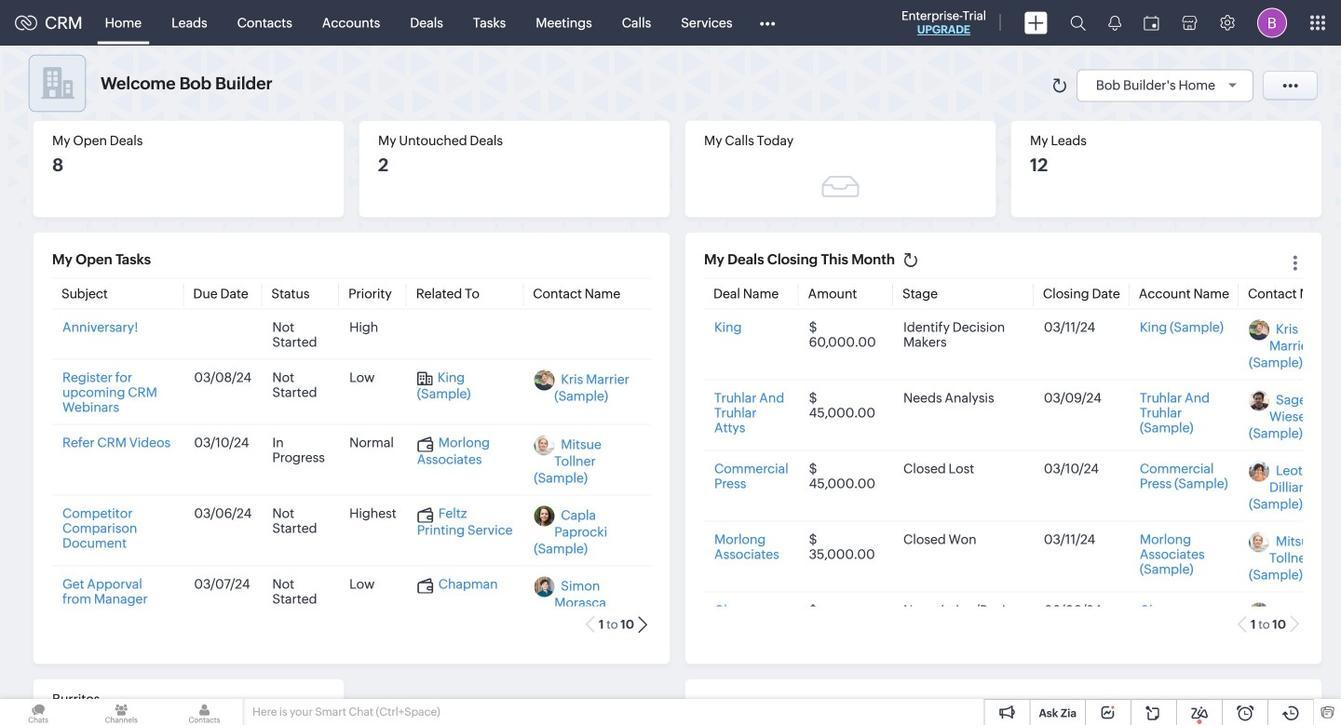 Task type: locate. For each thing, give the bounding box(es) containing it.
create menu element
[[1014, 0, 1059, 45]]

profile image
[[1258, 8, 1288, 38]]

logo image
[[15, 15, 37, 30]]

signals image
[[1109, 15, 1122, 31]]

chats image
[[0, 700, 77, 726]]

create menu image
[[1025, 12, 1048, 34]]

contacts image
[[166, 700, 243, 726]]

calendar image
[[1144, 15, 1160, 30]]

profile element
[[1247, 0, 1299, 45]]



Task type: vqa. For each thing, say whether or not it's contained in the screenshot.
Chats image
yes



Task type: describe. For each thing, give the bounding box(es) containing it.
signals element
[[1098, 0, 1133, 46]]

search element
[[1059, 0, 1098, 46]]

Other Modules field
[[748, 8, 788, 38]]

channels image
[[83, 700, 160, 726]]

search image
[[1071, 15, 1086, 31]]



